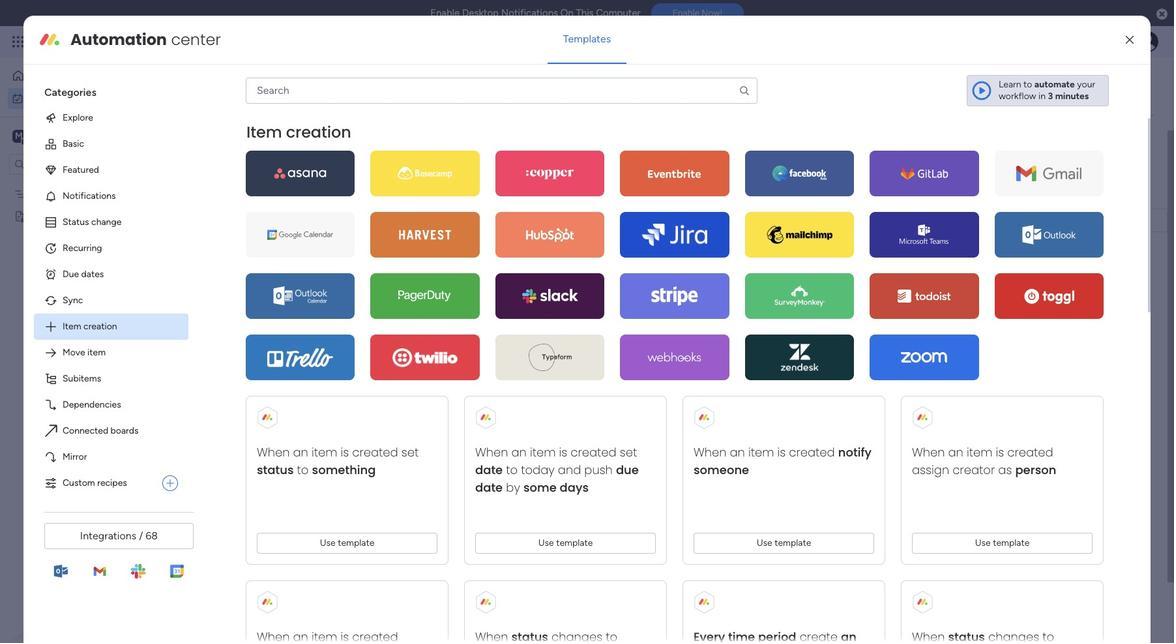 Task type: describe. For each thing, give the bounding box(es) containing it.
1 horizontal spatial item creation
[[247, 121, 351, 143]]

0 vertical spatial week
[[604, 217, 624, 226]]

/ right later
[[252, 400, 258, 416]]

now!
[[702, 8, 723, 18]]

my work
[[196, 76, 283, 105]]

categories list box
[[34, 75, 199, 496]]

next week / 0 items
[[220, 353, 322, 369]]

this week
[[587, 217, 624, 226]]

9
[[946, 216, 951, 225]]

items inside next week / 0 items
[[300, 357, 322, 368]]

enable desktop notifications on this computer
[[431, 7, 641, 19]]

use for status
[[320, 537, 336, 548]]

m
[[15, 130, 23, 141]]

past dates / 1 item
[[220, 188, 319, 205]]

item for when an item is created   set date to today   and   push
[[530, 444, 556, 460]]

items inside the 'without a date / 0 items'
[[328, 451, 350, 462]]

today / 0 items
[[220, 259, 299, 275]]

/ down this week / 0 items on the left of page
[[282, 353, 289, 369]]

this for this week
[[587, 217, 602, 226]]

item for when an item is created   set status to something
[[312, 444, 337, 460]]

use template for notify
[[757, 537, 812, 548]]

work for monday
[[105, 34, 129, 49]]

set for when an item is created   set status to something
[[402, 444, 419, 460]]

as
[[999, 462, 1012, 478]]

search image
[[299, 136, 310, 146]]

monday
[[58, 34, 103, 49]]

see plans image
[[216, 34, 228, 50]]

status for status change
[[63, 216, 89, 228]]

nov 9
[[928, 216, 951, 225]]

my work
[[29, 92, 63, 103]]

customize button
[[416, 130, 486, 151]]

without
[[220, 447, 266, 463]]

is for someone
[[778, 444, 786, 460]]

is for status
[[341, 444, 349, 460]]

lottie animation image
[[0, 511, 166, 643]]

enable now! button
[[651, 3, 744, 23]]

sync option
[[34, 288, 188, 314]]

workspace image
[[12, 129, 25, 143]]

explore
[[63, 112, 93, 123]]

later
[[220, 400, 249, 416]]

hide
[[344, 135, 363, 146]]

item for when an item is created assign creator as
[[967, 444, 993, 460]]

main workspace
[[30, 129, 107, 142]]

center
[[171, 29, 221, 50]]

to for when an item is created   set status to something
[[297, 462, 309, 478]]

week for next week /
[[249, 353, 279, 369]]

enable now!
[[673, 8, 723, 18]]

connected
[[63, 425, 108, 436]]

due dates
[[63, 269, 104, 280]]

when for when an item is created notify someone
[[694, 444, 727, 460]]

when an item is created   set status to something
[[257, 444, 419, 478]]

0 inside today / 0 items
[[269, 263, 275, 274]]

it
[[1052, 215, 1058, 226]]

created for when an item is created assign creator as
[[1008, 444, 1054, 460]]

dependencies
[[63, 399, 121, 410]]

date right the a
[[280, 447, 308, 463]]

custom recipes option
[[34, 470, 157, 496]]

integrations
[[80, 529, 136, 542]]

use for notify
[[757, 537, 773, 548]]

move item option
[[34, 340, 188, 366]]

connected boards option
[[34, 418, 188, 444]]

68
[[146, 529, 158, 542]]

kendall parks image
[[1138, 31, 1159, 52]]

customize
[[437, 135, 481, 146]]

use template button for status
[[257, 533, 438, 554]]

when for when an item is created assign creator as
[[912, 444, 945, 460]]

workflow
[[999, 91, 1037, 102]]

2 horizontal spatial to
[[1024, 79, 1033, 90]]

0 inside later / 0 items
[[261, 404, 267, 415]]

workspace
[[55, 129, 107, 142]]

someone
[[694, 462, 749, 478]]

status for status
[[1018, 188, 1044, 199]]

3
[[1048, 91, 1053, 102]]

1 horizontal spatial plan
[[732, 216, 749, 227]]

dapulse close image
[[1157, 8, 1168, 21]]

items inside this week / 0 items
[[297, 310, 320, 321]]

created for when an item is created notify someone
[[789, 444, 835, 460]]

without a date / 0 items
[[220, 447, 350, 463]]

categories heading
[[34, 75, 188, 105]]

workspace selection element
[[12, 128, 109, 145]]

template for person
[[993, 537, 1030, 548]]

on
[[1040, 215, 1050, 226]]

when an item is created notify someone
[[694, 444, 872, 478]]

push
[[585, 462, 613, 478]]

private board image
[[14, 210, 26, 222]]

0 inside next week / 0 items
[[292, 357, 297, 368]]

on
[[561, 7, 574, 19]]

0 vertical spatial creation
[[286, 121, 351, 143]]

status change
[[63, 216, 121, 228]]

custom
[[63, 477, 95, 488]]

use template button for date
[[475, 533, 656, 554]]

notify
[[839, 444, 872, 460]]

Search for a column type search field
[[246, 78, 758, 104]]

change
[[91, 216, 121, 228]]

created for when an item is created   set date to today   and   push
[[571, 444, 617, 460]]

hide done items
[[344, 135, 411, 146]]

0 horizontal spatial marketing plan
[[31, 188, 91, 199]]

connected boards
[[63, 425, 139, 436]]

use template button for notify
[[694, 533, 875, 554]]

today
[[521, 462, 555, 478]]

integrations / 68 button
[[44, 523, 194, 549]]

use for person
[[975, 537, 991, 548]]

dates for past
[[248, 188, 282, 205]]

notifications inside option
[[63, 190, 116, 201]]

person
[[1016, 462, 1057, 478]]

status
[[257, 462, 294, 478]]

template for date
[[556, 537, 593, 548]]

notifications option
[[34, 183, 188, 209]]

to for when an item is created   set date to today   and   push
[[506, 462, 518, 478]]

featured
[[63, 164, 99, 175]]

by some days
[[503, 479, 589, 496]]

an for someone
[[730, 444, 745, 460]]

marketing plan link
[[687, 209, 807, 233]]

board
[[735, 188, 759, 199]]

desktop
[[462, 7, 499, 19]]

computer
[[596, 7, 641, 19]]

notes
[[31, 210, 56, 221]]

home image
[[12, 69, 25, 82]]

Search in workspace field
[[27, 157, 109, 172]]

v2 overdue deadline image
[[899, 214, 909, 227]]

sync
[[63, 295, 83, 306]]

next
[[220, 353, 246, 369]]

an for date
[[512, 444, 527, 460]]

date inside when an item is created   set date to today   and   push
[[475, 462, 503, 478]]

and
[[558, 462, 581, 478]]

/ right the a
[[311, 447, 317, 463]]

later / 0 items
[[220, 400, 292, 416]]

1 horizontal spatial marketing
[[689, 216, 729, 227]]



Task type: locate. For each thing, give the bounding box(es) containing it.
move
[[63, 347, 85, 358]]

created inside when an item is created notify someone
[[789, 444, 835, 460]]

date
[[280, 447, 308, 463], [475, 462, 503, 478], [475, 479, 503, 496]]

0 vertical spatial item creation
[[247, 121, 351, 143]]

created up person
[[1008, 444, 1054, 460]]

is for creator
[[996, 444, 1004, 460]]

item inside option
[[87, 347, 106, 358]]

when an item is created   set date to today   and   push
[[475, 444, 637, 478]]

3 created from the left
[[789, 444, 835, 460]]

status change option
[[34, 209, 188, 235]]

0 right later
[[261, 404, 267, 415]]

notifications up 'status change'
[[63, 190, 116, 201]]

assign
[[912, 462, 950, 478]]

dates right due
[[81, 269, 104, 280]]

week down group
[[604, 217, 624, 226]]

0 right today
[[269, 263, 275, 274]]

1 horizontal spatial work
[[105, 34, 129, 49]]

custom recipes
[[63, 477, 127, 488]]

subitems option
[[34, 366, 188, 392]]

use template for status
[[320, 537, 375, 548]]

plan down board
[[732, 216, 749, 227]]

plan down featured
[[74, 188, 91, 199]]

3 template from the left
[[775, 537, 812, 548]]

0 vertical spatial marketing plan
[[31, 188, 91, 199]]

list box
[[0, 180, 166, 403]]

item creation inside option
[[63, 321, 117, 332]]

item inside when an item is created assign creator as
[[967, 444, 993, 460]]

1 template from the left
[[338, 537, 375, 548]]

automate
[[1035, 79, 1075, 90]]

2 template from the left
[[556, 537, 593, 548]]

creation inside item creation option
[[84, 321, 117, 332]]

1 an from the left
[[293, 444, 308, 460]]

use template for date
[[538, 537, 593, 548]]

0 vertical spatial dates
[[248, 188, 282, 205]]

creation left "done" at the left of the page
[[286, 121, 351, 143]]

item right 1
[[300, 192, 319, 203]]

0 horizontal spatial marketing
[[31, 188, 71, 199]]

2 created from the left
[[571, 444, 617, 460]]

templates button
[[548, 23, 627, 55]]

1 vertical spatial this
[[587, 217, 602, 226]]

an right the a
[[293, 444, 308, 460]]

created inside when an item is created   set status to something
[[352, 444, 398, 460]]

work for my
[[43, 92, 63, 103]]

date
[[930, 188, 949, 199]]

past
[[220, 188, 245, 205]]

work
[[231, 76, 283, 105]]

2 use template button from the left
[[475, 533, 656, 554]]

enable for enable now!
[[673, 8, 700, 18]]

due
[[63, 269, 79, 280]]

1 created from the left
[[352, 444, 398, 460]]

0 horizontal spatial my
[[29, 92, 41, 103]]

date left today
[[475, 462, 503, 478]]

to up by
[[506, 462, 518, 478]]

week for this week /
[[246, 306, 277, 322]]

your workflow in
[[999, 79, 1096, 102]]

items inside today / 0 items
[[277, 263, 299, 274]]

main
[[30, 129, 53, 142]]

1 vertical spatial creation
[[84, 321, 117, 332]]

automation
[[70, 29, 167, 50]]

learn to automate
[[999, 79, 1075, 90]]

Filter dashboard by text search field
[[192, 130, 315, 151]]

automation  center image
[[39, 29, 60, 50]]

my left work
[[196, 76, 226, 105]]

a
[[269, 447, 277, 463]]

select product image
[[12, 35, 25, 48]]

item inside option
[[63, 321, 81, 332]]

status up the working on it
[[1018, 188, 1044, 199]]

1
[[294, 192, 298, 203]]

when up status
[[257, 444, 290, 460]]

0 horizontal spatial set
[[402, 444, 419, 460]]

marketing plan
[[31, 188, 91, 199], [689, 216, 749, 227]]

3 an from the left
[[730, 444, 745, 460]]

to inside when an item is created   set date to today   and   push
[[506, 462, 518, 478]]

due date
[[475, 462, 639, 496]]

to
[[1024, 79, 1033, 90], [297, 462, 309, 478], [506, 462, 518, 478]]

my left categories
[[29, 92, 41, 103]]

my inside button
[[29, 92, 41, 103]]

working on it
[[1004, 215, 1058, 226]]

is inside when an item is created   set status to something
[[341, 444, 349, 460]]

dates
[[248, 188, 282, 205], [81, 269, 104, 280]]

set for when an item is created   set date to today   and   push
[[620, 444, 637, 460]]

1 horizontal spatial marketing plan
[[689, 216, 749, 227]]

item up today
[[530, 444, 556, 460]]

item inside when an item is created notify someone
[[749, 444, 774, 460]]

due dates option
[[34, 261, 188, 288]]

0 vertical spatial status
[[1018, 188, 1044, 199]]

4 is from the left
[[996, 444, 1004, 460]]

/ right today
[[260, 259, 266, 275]]

enable left "now!"
[[673, 8, 700, 18]]

0 horizontal spatial item creation
[[63, 321, 117, 332]]

enable inside the enable now! 'button'
[[673, 8, 700, 18]]

my for my work
[[196, 76, 226, 105]]

status
[[1018, 188, 1044, 199], [63, 216, 89, 228]]

is inside when an item is created notify someone
[[778, 444, 786, 460]]

3 use template button from the left
[[694, 533, 875, 554]]

creation down sync option
[[84, 321, 117, 332]]

dates left 1
[[248, 188, 282, 205]]

4 use template from the left
[[975, 537, 1030, 548]]

status up recurring
[[63, 216, 89, 228]]

1 set from the left
[[402, 444, 419, 460]]

0 horizontal spatial dates
[[81, 269, 104, 280]]

set
[[402, 444, 419, 460], [620, 444, 637, 460]]

an up someone on the bottom
[[730, 444, 745, 460]]

item up creator
[[967, 444, 993, 460]]

1 use template from the left
[[320, 537, 375, 548]]

2 vertical spatial week
[[249, 353, 279, 369]]

set inside when an item is created   set status to something
[[402, 444, 419, 460]]

1 horizontal spatial to
[[506, 462, 518, 478]]

1 vertical spatial plan
[[732, 216, 749, 227]]

recurring
[[63, 243, 102, 254]]

1 horizontal spatial item
[[247, 121, 282, 143]]

2 use from the left
[[538, 537, 554, 548]]

basic
[[63, 138, 84, 149]]

today
[[220, 259, 257, 275]]

item for when an item is created notify someone
[[749, 444, 774, 460]]

to inside when an item is created   set status to something
[[297, 462, 309, 478]]

1 vertical spatial notifications
[[63, 190, 116, 201]]

2 use template from the left
[[538, 537, 593, 548]]

an
[[293, 444, 308, 460], [512, 444, 527, 460], [730, 444, 745, 460], [949, 444, 964, 460]]

marketing plan up notes at the top left of page
[[31, 188, 91, 199]]

recipes
[[97, 477, 127, 488]]

created up something
[[352, 444, 398, 460]]

an inside when an item is created notify someone
[[730, 444, 745, 460]]

items inside later / 0 items
[[269, 404, 292, 415]]

people
[[841, 188, 869, 199]]

1 horizontal spatial enable
[[673, 8, 700, 18]]

dependencies option
[[34, 392, 188, 418]]

2 when from the left
[[475, 444, 508, 460]]

my for my work
[[29, 92, 41, 103]]

work up explore
[[43, 92, 63, 103]]

1 vertical spatial item
[[63, 321, 81, 332]]

item up something
[[312, 444, 337, 460]]

3 use from the left
[[757, 537, 773, 548]]

creator
[[953, 462, 995, 478]]

recurring option
[[34, 235, 188, 261]]

week
[[604, 217, 624, 226], [246, 306, 277, 322], [249, 353, 279, 369]]

categories
[[44, 86, 96, 98]]

notifications left on
[[501, 7, 558, 19]]

is inside when an item is created assign creator as
[[996, 444, 1004, 460]]

0 horizontal spatial plan
[[74, 188, 91, 199]]

1 vertical spatial work
[[43, 92, 63, 103]]

group
[[607, 188, 633, 199]]

1 vertical spatial dates
[[81, 269, 104, 280]]

item creation down work
[[247, 121, 351, 143]]

week down today / 0 items
[[246, 306, 277, 322]]

1 horizontal spatial creation
[[286, 121, 351, 143]]

something
[[312, 462, 376, 478]]

item down sync
[[63, 321, 81, 332]]

0 inside the 'without a date / 0 items'
[[320, 451, 326, 462]]

is
[[341, 444, 349, 460], [559, 444, 568, 460], [778, 444, 786, 460], [996, 444, 1004, 460]]

enable left 'desktop' on the left
[[431, 7, 460, 19]]

your
[[1078, 79, 1096, 90]]

automation center
[[70, 29, 221, 50]]

days
[[560, 479, 589, 496]]

1 when from the left
[[257, 444, 290, 460]]

0 vertical spatial marketing
[[31, 188, 71, 199]]

0 horizontal spatial item
[[63, 321, 81, 332]]

3 is from the left
[[778, 444, 786, 460]]

when
[[257, 444, 290, 460], [475, 444, 508, 460], [694, 444, 727, 460], [912, 444, 945, 460]]

to up workflow
[[1024, 79, 1033, 90]]

1 horizontal spatial status
[[1018, 188, 1044, 199]]

created inside when an item is created assign creator as
[[1008, 444, 1054, 460]]

1 use from the left
[[320, 537, 336, 548]]

basic option
[[34, 131, 188, 157]]

by
[[506, 479, 520, 496]]

1 horizontal spatial dates
[[248, 188, 282, 205]]

date inside due date
[[475, 479, 503, 496]]

when inside when an item is created notify someone
[[694, 444, 727, 460]]

subitems
[[63, 373, 101, 384]]

0 vertical spatial work
[[105, 34, 129, 49]]

1 vertical spatial marketing plan
[[689, 216, 749, 227]]

marketing plan down board
[[689, 216, 749, 227]]

0 horizontal spatial status
[[63, 216, 89, 228]]

/ left 1
[[285, 188, 291, 205]]

done
[[365, 135, 386, 146]]

to right status
[[297, 462, 309, 478]]

status inside option
[[63, 216, 89, 228]]

1 is from the left
[[341, 444, 349, 460]]

when for when an item is created   set status to something
[[257, 444, 290, 460]]

when up someone on the bottom
[[694, 444, 727, 460]]

an inside when an item is created assign creator as
[[949, 444, 964, 460]]

0 horizontal spatial creation
[[84, 321, 117, 332]]

featured option
[[34, 157, 188, 183]]

1 vertical spatial status
[[63, 216, 89, 228]]

0 vertical spatial this
[[576, 7, 594, 19]]

integrations / 68
[[80, 529, 158, 542]]

0 horizontal spatial enable
[[431, 7, 460, 19]]

an inside when an item is created   set status to something
[[293, 444, 308, 460]]

item left search image on the top left
[[247, 121, 282, 143]]

2 set from the left
[[620, 444, 637, 460]]

nov
[[928, 216, 944, 225]]

enable for enable desktop notifications on this computer
[[431, 7, 460, 19]]

minutes
[[1056, 91, 1089, 102]]

an for status
[[293, 444, 308, 460]]

created for when an item is created   set status to something
[[352, 444, 398, 460]]

boards
[[111, 425, 139, 436]]

date left by
[[475, 479, 503, 496]]

use template button for person
[[912, 533, 1093, 554]]

dates for due
[[81, 269, 104, 280]]

in
[[1039, 91, 1046, 102]]

4 use from the left
[[975, 537, 991, 548]]

an up today
[[512, 444, 527, 460]]

item creation up move item
[[63, 321, 117, 332]]

when up by
[[475, 444, 508, 460]]

set inside when an item is created   set date to today   and   push
[[620, 444, 637, 460]]

search image
[[739, 85, 751, 96]]

use template for person
[[975, 537, 1030, 548]]

mirror
[[63, 451, 87, 462]]

0 up next week / 0 items
[[289, 310, 295, 321]]

work inside my work button
[[43, 92, 63, 103]]

an inside when an item is created   set date to today   and   push
[[512, 444, 527, 460]]

/ up next week / 0 items
[[280, 306, 286, 322]]

explore option
[[34, 105, 188, 131]]

3 when from the left
[[694, 444, 727, 460]]

/ left 68
[[139, 529, 143, 542]]

4 created from the left
[[1008, 444, 1054, 460]]

use
[[320, 537, 336, 548], [538, 537, 554, 548], [757, 537, 773, 548], [975, 537, 991, 548]]

item creation option
[[34, 314, 188, 340]]

created
[[352, 444, 398, 460], [571, 444, 617, 460], [789, 444, 835, 460], [1008, 444, 1054, 460]]

created left notify
[[789, 444, 835, 460]]

when inside when an item is created   set status to something
[[257, 444, 290, 460]]

2 is from the left
[[559, 444, 568, 460]]

use for date
[[538, 537, 554, 548]]

item
[[247, 121, 282, 143], [63, 321, 81, 332]]

0 inside this week / 0 items
[[289, 310, 295, 321]]

item inside when an item is created   set status to something
[[312, 444, 337, 460]]

some
[[524, 479, 557, 496]]

an for creator
[[949, 444, 964, 460]]

use template button
[[257, 533, 438, 554], [475, 533, 656, 554], [694, 533, 875, 554], [912, 533, 1093, 554]]

option
[[0, 182, 166, 185]]

this for this week / 0 items
[[220, 306, 243, 322]]

item inside the past dates / 1 item
[[300, 192, 319, 203]]

0 vertical spatial plan
[[74, 188, 91, 199]]

0
[[269, 263, 275, 274], [289, 310, 295, 321], [292, 357, 297, 368], [261, 404, 267, 415], [320, 451, 326, 462]]

1 horizontal spatial notifications
[[501, 7, 558, 19]]

item inside when an item is created   set date to today   and   push
[[530, 444, 556, 460]]

move item
[[63, 347, 106, 358]]

4 when from the left
[[912, 444, 945, 460]]

work
[[105, 34, 129, 49], [43, 92, 63, 103]]

0 vertical spatial notifications
[[501, 7, 558, 19]]

when for when an item is created   set date to today   and   push
[[475, 444, 508, 460]]

created inside when an item is created   set date to today   and   push
[[571, 444, 617, 460]]

created up push
[[571, 444, 617, 460]]

1 use template button from the left
[[257, 533, 438, 554]]

is for date
[[559, 444, 568, 460]]

1 vertical spatial item creation
[[63, 321, 117, 332]]

/ inside button
[[139, 529, 143, 542]]

learn
[[999, 79, 1022, 90]]

dates inside "option"
[[81, 269, 104, 280]]

is inside when an item is created   set date to today   and   push
[[559, 444, 568, 460]]

0 right status
[[320, 451, 326, 462]]

templates
[[563, 33, 611, 45]]

mirror option
[[34, 444, 188, 470]]

0 vertical spatial item
[[247, 121, 282, 143]]

None search field
[[246, 78, 758, 104], [192, 130, 315, 151], [246, 78, 758, 104], [192, 130, 315, 151]]

2 an from the left
[[512, 444, 527, 460]]

4 template from the left
[[993, 537, 1030, 548]]

0 horizontal spatial work
[[43, 92, 63, 103]]

0 down this week / 0 items on the left of page
[[292, 357, 297, 368]]

my work button
[[8, 88, 140, 109]]

item
[[300, 192, 319, 203], [87, 347, 106, 358], [312, 444, 337, 460], [530, 444, 556, 460], [749, 444, 774, 460], [967, 444, 993, 460]]

2 vertical spatial this
[[220, 306, 243, 322]]

an up creator
[[949, 444, 964, 460]]

1 horizontal spatial my
[[196, 76, 226, 105]]

item right move
[[87, 347, 106, 358]]

due
[[616, 462, 639, 478]]

when up assign
[[912, 444, 945, 460]]

when inside when an item is created assign creator as
[[912, 444, 945, 460]]

management
[[132, 34, 203, 49]]

work right monday
[[105, 34, 129, 49]]

template for status
[[338, 537, 375, 548]]

1 horizontal spatial set
[[620, 444, 637, 460]]

lottie animation element
[[0, 511, 166, 643]]

this
[[576, 7, 594, 19], [587, 217, 602, 226], [220, 306, 243, 322]]

0 horizontal spatial to
[[297, 462, 309, 478]]

week right next
[[249, 353, 279, 369]]

item up someone on the bottom
[[749, 444, 774, 460]]

template for notify
[[775, 537, 812, 548]]

3 use template from the left
[[757, 537, 812, 548]]

list box containing marketing plan
[[0, 180, 166, 403]]

4 use template button from the left
[[912, 533, 1093, 554]]

0 horizontal spatial notifications
[[63, 190, 116, 201]]

1 vertical spatial week
[[246, 306, 277, 322]]

when inside when an item is created   set date to today   and   push
[[475, 444, 508, 460]]

1 vertical spatial marketing
[[689, 216, 729, 227]]

4 an from the left
[[949, 444, 964, 460]]



Task type: vqa. For each thing, say whether or not it's contained in the screenshot.
thriving
no



